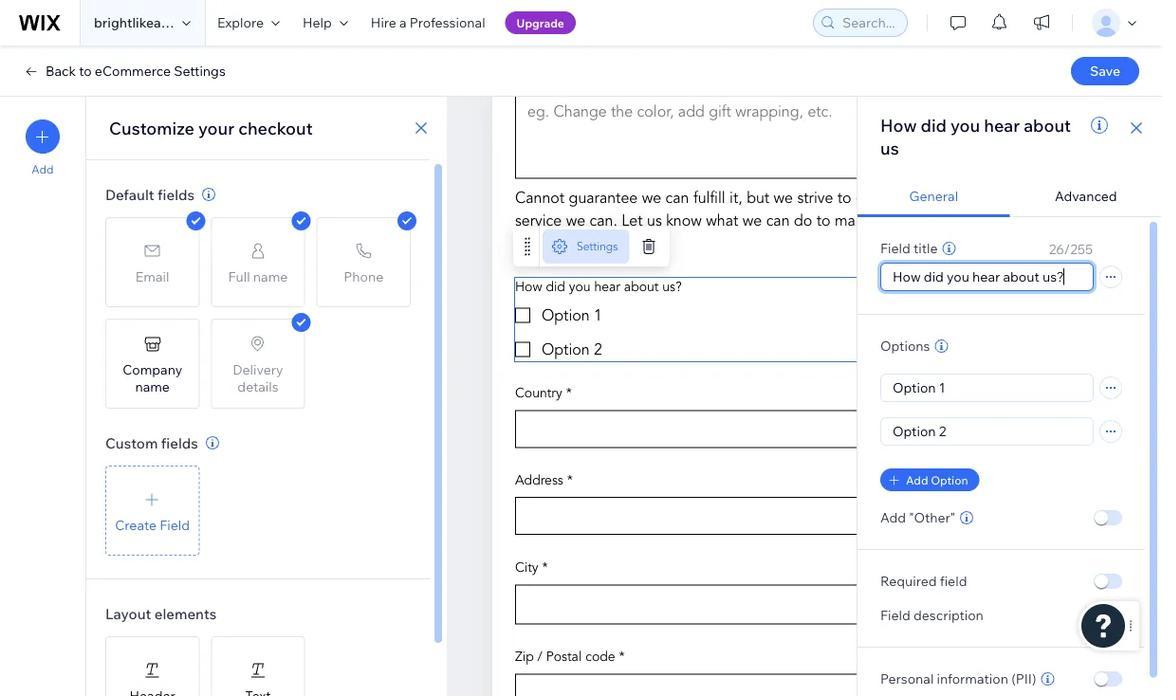 Task type: locate. For each thing, give the bounding box(es) containing it.
0 vertical spatial settings
[[174, 63, 226, 79]]

add inside button
[[32, 162, 54, 176]]

add "other"
[[880, 509, 955, 526]]

hire a professional link
[[359, 0, 497, 46]]

information
[[937, 671, 1008, 687]]

save
[[1090, 63, 1120, 79]]

layout
[[105, 605, 151, 623]]

create
[[115, 517, 157, 533]]

fields for default fields
[[158, 185, 195, 203]]

255
[[1070, 241, 1093, 258]]

0 vertical spatial field
[[880, 240, 910, 257]]

customize
[[109, 117, 194, 138]]

add option
[[906, 473, 968, 487]]

field right create at left
[[160, 517, 190, 533]]

add
[[32, 162, 54, 176], [906, 473, 928, 487], [880, 509, 906, 526]]

back to ecommerce settings
[[46, 63, 226, 79]]

general
[[909, 188, 958, 204]]

about
[[1024, 114, 1071, 136]]

/
[[1064, 241, 1070, 258]]

0 vertical spatial add
[[32, 162, 54, 176]]

1 vertical spatial add
[[906, 473, 928, 487]]

field
[[940, 573, 967, 590]]

(pii)
[[1011, 671, 1036, 687]]

add for add
[[32, 162, 54, 176]]

add inside button
[[906, 473, 928, 487]]

professional
[[410, 14, 485, 31]]

1 vertical spatial fields
[[161, 434, 198, 452]]

fields right default
[[158, 185, 195, 203]]

default
[[105, 185, 154, 203]]

save button
[[1071, 57, 1139, 85]]

Options text field
[[881, 375, 1093, 401]]

general button
[[858, 176, 1010, 217]]

custom
[[105, 434, 158, 452]]

1 vertical spatial field
[[160, 517, 190, 533]]

26 / 255
[[1049, 241, 1093, 258]]

tab list
[[858, 176, 1162, 217]]

ecommerce
[[95, 63, 171, 79]]

field down required
[[880, 607, 910, 624]]

options
[[880, 338, 930, 354]]

field left title
[[880, 240, 910, 257]]

0 horizontal spatial settings
[[174, 63, 226, 79]]

hire
[[371, 14, 396, 31]]

field
[[880, 240, 910, 257], [160, 517, 190, 533], [880, 607, 910, 624]]

field for field description
[[880, 607, 910, 624]]

create field
[[115, 517, 190, 533]]

upgrade
[[517, 16, 564, 30]]

layout elements
[[105, 605, 217, 623]]

company
[[123, 361, 182, 378]]

elements
[[154, 605, 217, 623]]

add for add "other"
[[880, 509, 906, 526]]

fields
[[158, 185, 195, 203], [161, 434, 198, 452]]

name
[[135, 378, 170, 395]]

1 horizontal spatial settings
[[577, 240, 618, 254]]

fields right "custom"
[[161, 434, 198, 452]]

your
[[198, 117, 234, 138]]

field description
[[880, 607, 984, 624]]

advanced
[[1055, 188, 1117, 204]]

2 vertical spatial field
[[880, 607, 910, 624]]

fields for custom fields
[[161, 434, 198, 452]]

help
[[303, 14, 332, 31]]

1 vertical spatial settings
[[577, 240, 618, 254]]

upgrade button
[[505, 11, 576, 34]]

you
[[951, 114, 980, 136]]

2 vertical spatial add
[[880, 509, 906, 526]]

settings
[[174, 63, 226, 79], [577, 240, 618, 254]]

back
[[46, 63, 76, 79]]

back to ecommerce settings button
[[23, 63, 226, 80]]

checkout
[[238, 117, 313, 138]]

0 vertical spatial fields
[[158, 185, 195, 203]]

settings inside button
[[577, 240, 618, 254]]



Task type: vqa. For each thing, say whether or not it's contained in the screenshot.
Create Field
yes



Task type: describe. For each thing, give the bounding box(es) containing it.
option
[[931, 473, 968, 487]]

how
[[880, 114, 917, 136]]

personal
[[880, 671, 934, 687]]

add for add option
[[906, 473, 928, 487]]

default fields
[[105, 185, 195, 203]]

description
[[913, 607, 984, 624]]

hear
[[984, 114, 1020, 136]]

help button
[[291, 0, 359, 46]]

settings inside 'button'
[[174, 63, 226, 79]]

create field button
[[105, 466, 200, 556]]

did
[[921, 114, 947, 136]]

required field
[[880, 573, 967, 590]]

required
[[880, 573, 937, 590]]

how did you hear about us
[[880, 114, 1071, 158]]

field inside button
[[160, 517, 190, 533]]

field title
[[880, 240, 938, 257]]

title
[[913, 240, 938, 257]]

personal information (pii)
[[880, 671, 1036, 687]]

a
[[399, 14, 407, 31]]

Field title text field
[[881, 264, 1093, 290]]

brightlikeadiamond
[[94, 14, 216, 31]]

tab list containing general
[[858, 176, 1162, 217]]

add option button
[[880, 469, 979, 491]]

hire a professional
[[371, 14, 485, 31]]

"other"
[[909, 509, 955, 526]]

field for field title
[[880, 240, 910, 257]]

Options text field
[[881, 418, 1093, 445]]

settings button
[[543, 230, 629, 264]]

advanced button
[[1010, 176, 1162, 217]]

company name
[[123, 361, 182, 395]]

explore
[[217, 14, 264, 31]]

to
[[79, 63, 92, 79]]

customize your checkout
[[109, 117, 313, 138]]

Search... field
[[837, 9, 901, 36]]

us
[[880, 137, 899, 158]]

26
[[1049, 241, 1064, 258]]

add button
[[26, 120, 60, 176]]

custom fields
[[105, 434, 198, 452]]



